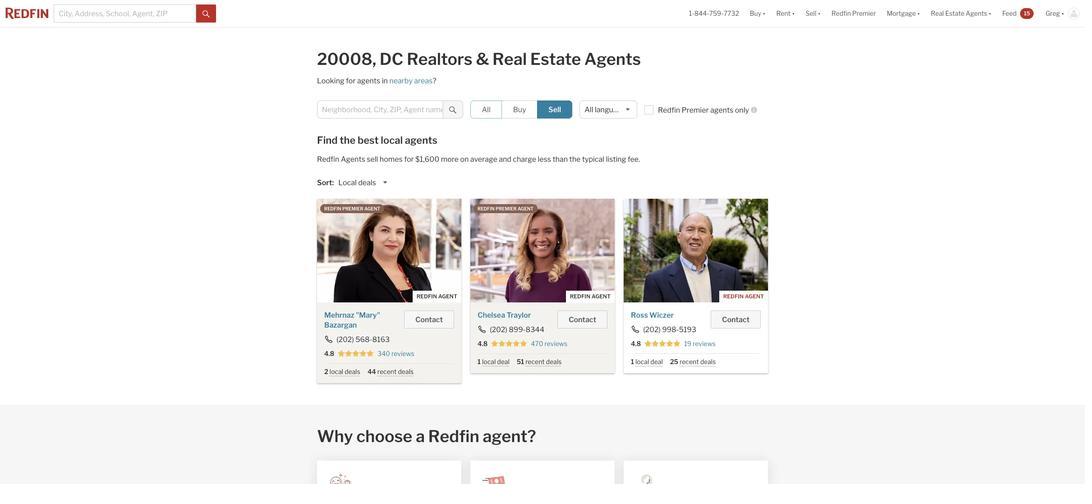 Task type: vqa. For each thing, say whether or not it's contained in the screenshot.
Info About Brokerage Services link
no



Task type: describe. For each thing, give the bounding box(es) containing it.
feed
[[1003, 10, 1017, 17]]

3 redfin agent from the left
[[724, 293, 764, 300]]

4.8 for (202) 998-5193
[[631, 340, 641, 348]]

contact for (202) 568-8163
[[416, 316, 443, 324]]

$1,600
[[416, 155, 440, 164]]

photo of ross wiczer image
[[624, 199, 768, 303]]

premier for mehrnaz
[[342, 206, 364, 212]]

Neighborhood, City, ZIP, Agent name search field
[[317, 101, 444, 119]]

1 vertical spatial the
[[570, 155, 581, 164]]

470 reviews
[[531, 340, 568, 348]]

average
[[471, 155, 498, 164]]

agents inside 'dropdown button'
[[966, 10, 988, 17]]

redfin agent for 8344
[[570, 293, 611, 300]]

local for chelsea traylor
[[482, 358, 496, 366]]

less
[[538, 155, 551, 164]]

all for all
[[482, 106, 491, 114]]

local for mehrnaz "mary" bazargan
[[330, 368, 343, 376]]

deals left the 44
[[345, 368, 360, 376]]

find
[[317, 134, 338, 146]]

1-844-759-7732
[[689, 10, 739, 17]]

sort:
[[317, 179, 334, 187]]

(202) for (202) 998-5193
[[643, 326, 661, 334]]

local
[[339, 179, 357, 187]]

7732
[[724, 10, 739, 17]]

redfin for chelsea
[[478, 206, 495, 212]]

real inside real estate agents ▾ link
[[931, 10, 945, 17]]

Sell radio
[[537, 101, 573, 119]]

bazargan
[[324, 321, 357, 330]]

and
[[499, 155, 512, 164]]

deal for 998-
[[651, 358, 663, 366]]

find the best local agents
[[317, 134, 438, 146]]

deals for ross wiczer
[[701, 358, 716, 366]]

nearby areas link
[[390, 77, 433, 85]]

sell ▾ button
[[801, 0, 827, 27]]

real estate agents ▾ button
[[926, 0, 997, 27]]

wiczer
[[650, 311, 674, 320]]

homes
[[380, 155, 403, 164]]

▾ for greg ▾
[[1062, 10, 1065, 17]]

ross wiczer
[[631, 311, 674, 320]]

reviews for 5193
[[693, 340, 716, 348]]

340
[[378, 350, 390, 358]]

local up homes
[[381, 134, 403, 146]]

redfin for mehrnaz
[[324, 206, 342, 212]]

▾ for buy ▾
[[763, 10, 766, 17]]

568-
[[356, 336, 373, 344]]

▾ inside 'dropdown button'
[[989, 10, 992, 17]]

local deals
[[339, 179, 376, 187]]

only
[[735, 106, 750, 115]]

mortgage ▾ button
[[887, 0, 921, 27]]

0 horizontal spatial real
[[493, 49, 527, 69]]

25 recent deals
[[670, 358, 716, 366]]

4.8 for (202) 899-8344
[[478, 340, 488, 348]]

redfin premier agents only
[[658, 106, 750, 115]]

real estate agents ▾ link
[[931, 0, 992, 27]]

(202) 998-5193
[[643, 326, 697, 334]]

real estate agents ▾
[[931, 10, 992, 17]]

mehrnaz "mary" bazargan
[[324, 311, 380, 330]]

contact for (202) 899-8344
[[569, 316, 597, 324]]

rent ▾ button
[[777, 0, 795, 27]]

redfin for ross
[[724, 293, 744, 300]]

on
[[460, 155, 469, 164]]

rent ▾
[[777, 10, 795, 17]]

44
[[368, 368, 376, 376]]

deals for chelsea traylor
[[546, 358, 562, 366]]

20008, dc realtors & real estate agents
[[317, 49, 641, 69]]

redfin for redfin premier agents only
[[658, 106, 681, 115]]

2 local deals
[[324, 368, 360, 376]]

contact button for (202) 899-8344
[[558, 311, 608, 329]]

15
[[1025, 10, 1031, 17]]

19
[[685, 340, 692, 348]]

2
[[324, 368, 328, 376]]

redfin premier agent for chelsea
[[478, 206, 534, 212]]

rating 4.8 out of 5 element for 998-
[[645, 340, 681, 348]]

greg
[[1046, 10, 1061, 17]]

nearby
[[390, 77, 413, 85]]

than
[[553, 155, 568, 164]]

0 horizontal spatial agents
[[341, 155, 365, 164]]

fee.
[[628, 155, 641, 164]]

mortgage ▾
[[887, 10, 921, 17]]

(202) for (202) 899-8344
[[490, 326, 508, 334]]

"mary"
[[356, 311, 380, 320]]

899-
[[509, 326, 526, 334]]

▾ for rent ▾
[[792, 10, 795, 17]]

chelsea traylor
[[478, 311, 531, 320]]

redfin premier button
[[827, 0, 882, 27]]

redfin for redfin premier
[[832, 10, 851, 17]]

rent
[[777, 10, 791, 17]]

25
[[670, 358, 679, 366]]

buy ▾ button
[[750, 0, 766, 27]]

1 local deal for (202) 899-8344
[[478, 358, 510, 366]]

998-
[[663, 326, 679, 334]]

51 recent deals
[[517, 358, 562, 366]]

ross
[[631, 311, 648, 320]]

traylor
[[507, 311, 531, 320]]

buy ▾ button
[[745, 0, 771, 27]]

a
[[416, 427, 425, 447]]

1 vertical spatial submit search image
[[450, 106, 457, 114]]

buy ▾
[[750, 10, 766, 17]]

photo of chelsea traylor image
[[471, 199, 615, 303]]

deal for 899-
[[497, 358, 510, 366]]

sell for sell ▾
[[806, 10, 817, 17]]

best
[[358, 134, 379, 146]]

8344
[[526, 326, 545, 334]]

in
[[382, 77, 388, 85]]

contact button for (202) 998-5193
[[711, 311, 761, 329]]

470
[[531, 340, 543, 348]]

redfin for redfin agents sell homes for $1,600 more on average and charge less than the typical listing fee.
[[317, 155, 339, 164]]

realtors
[[407, 49, 473, 69]]

844-
[[695, 10, 710, 17]]

recent for (202) 899-8344
[[526, 358, 545, 366]]

1-
[[689, 10, 695, 17]]



Task type: locate. For each thing, give the bounding box(es) containing it.
1 redfin agent from the left
[[417, 293, 458, 300]]

▾ for mortgage ▾
[[918, 10, 921, 17]]

greg ▾
[[1046, 10, 1065, 17]]

1 local deal for (202) 998-5193
[[631, 358, 663, 366]]

2 horizontal spatial recent
[[680, 358, 699, 366]]

3 contact button from the left
[[711, 311, 761, 329]]

local left 51
[[482, 358, 496, 366]]

1 horizontal spatial 4.8
[[478, 340, 488, 348]]

19 reviews
[[685, 340, 716, 348]]

2 1 from the left
[[631, 358, 634, 366]]

3 contact from the left
[[722, 316, 750, 324]]

sell right rent ▾
[[806, 10, 817, 17]]

dc
[[380, 49, 404, 69]]

4.8 for (202) 568-8163
[[324, 350, 334, 358]]

premier inside 'button'
[[853, 10, 876, 17]]

redfin
[[324, 206, 342, 212], [478, 206, 495, 212], [417, 293, 437, 300], [570, 293, 591, 300], [724, 293, 744, 300]]

0 horizontal spatial for
[[346, 77, 356, 85]]

sell inside dropdown button
[[806, 10, 817, 17]]

sell right 'buy' radio on the top left
[[549, 106, 561, 114]]

deals
[[358, 179, 376, 187], [546, 358, 562, 366], [701, 358, 716, 366], [345, 368, 360, 376], [398, 368, 414, 376]]

rating 4.8 out of 5 element
[[492, 340, 528, 348], [645, 340, 681, 348], [338, 350, 374, 358]]

areas
[[414, 77, 433, 85]]

0 horizontal spatial 4.8
[[324, 350, 334, 358]]

5 ▾ from the left
[[989, 10, 992, 17]]

sell for sell
[[549, 106, 561, 114]]

rating 4.8 out of 5 element for 899-
[[492, 340, 528, 348]]

0 vertical spatial premier
[[853, 10, 876, 17]]

0 vertical spatial agents
[[966, 10, 988, 17]]

the right find
[[340, 134, 356, 146]]

reviews for 8163
[[392, 350, 415, 358]]

looking for agents in nearby areas ?
[[317, 77, 437, 85]]

(202) down the bazargan
[[337, 336, 354, 344]]

recent right 51
[[526, 358, 545, 366]]

All radio
[[471, 101, 502, 119]]

1 vertical spatial agents
[[711, 106, 734, 115]]

▾ left rent
[[763, 10, 766, 17]]

languages
[[595, 106, 630, 114]]

reviews right 470
[[545, 340, 568, 348]]

more
[[441, 155, 459, 164]]

2 horizontal spatial contact button
[[711, 311, 761, 329]]

4.8 down chelsea
[[478, 340, 488, 348]]

real right mortgage ▾
[[931, 10, 945, 17]]

(202) for (202) 568-8163
[[337, 336, 354, 344]]

agents for for
[[357, 77, 381, 85]]

1 vertical spatial agents
[[585, 49, 641, 69]]

sell inside option
[[549, 106, 561, 114]]

1 horizontal spatial premier
[[853, 10, 876, 17]]

agent
[[364, 206, 380, 212], [518, 206, 534, 212], [438, 293, 458, 300], [592, 293, 611, 300], [745, 293, 764, 300]]

premier
[[853, 10, 876, 17], [682, 106, 709, 115]]

recent
[[526, 358, 545, 366], [680, 358, 699, 366], [378, 368, 397, 376]]

▾ right greg
[[1062, 10, 1065, 17]]

why
[[317, 427, 353, 447]]

0 vertical spatial sell
[[806, 10, 817, 17]]

2 contact from the left
[[569, 316, 597, 324]]

2 horizontal spatial 4.8
[[631, 340, 641, 348]]

1 vertical spatial estate
[[531, 49, 581, 69]]

sell ▾
[[806, 10, 821, 17]]

deals for mehrnaz "mary" bazargan
[[398, 368, 414, 376]]

sell ▾ button
[[806, 0, 821, 27]]

1 horizontal spatial contact button
[[558, 311, 608, 329]]

1 1 from the left
[[478, 358, 481, 366]]

agent?
[[483, 427, 536, 447]]

1 1 local deal from the left
[[478, 358, 510, 366]]

chelsea
[[478, 311, 505, 320]]

redfin premier agent
[[324, 206, 380, 212], [478, 206, 534, 212]]

rating 4.8 out of 5 element down (202) 899-8344 "button"
[[492, 340, 528, 348]]

0 horizontal spatial all
[[482, 106, 491, 114]]

local right 2
[[330, 368, 343, 376]]

rating 4.8 out of 5 element down (202) 998-5193 button
[[645, 340, 681, 348]]

1 horizontal spatial estate
[[946, 10, 965, 17]]

0 vertical spatial buy
[[750, 10, 762, 17]]

chelsea traylor link
[[478, 311, 531, 320]]

1 for (202) 899-8344
[[478, 358, 481, 366]]

1 horizontal spatial sell
[[806, 10, 817, 17]]

1
[[478, 358, 481, 366], [631, 358, 634, 366]]

44 recent deals
[[368, 368, 414, 376]]

▾
[[763, 10, 766, 17], [792, 10, 795, 17], [818, 10, 821, 17], [918, 10, 921, 17], [989, 10, 992, 17], [1062, 10, 1065, 17]]

4.8 up 2
[[324, 350, 334, 358]]

listing
[[606, 155, 626, 164]]

0 horizontal spatial contact button
[[404, 311, 454, 329]]

0 horizontal spatial buy
[[513, 106, 526, 114]]

0 horizontal spatial reviews
[[392, 350, 415, 358]]

rating 4.8 out of 5 element for 568-
[[338, 350, 374, 358]]

reviews for 8344
[[545, 340, 568, 348]]

estate inside 'dropdown button'
[[946, 10, 965, 17]]

all inside radio
[[482, 106, 491, 114]]

20008,
[[317, 49, 376, 69]]

1 horizontal spatial real
[[931, 10, 945, 17]]

premier
[[342, 206, 364, 212], [496, 206, 517, 212]]

1 ▾ from the left
[[763, 10, 766, 17]]

1 vertical spatial real
[[493, 49, 527, 69]]

buy
[[750, 10, 762, 17], [513, 106, 526, 114]]

the right 'than'
[[570, 155, 581, 164]]

deal left 25
[[651, 358, 663, 366]]

all left "languages"
[[585, 106, 594, 114]]

0 horizontal spatial contact
[[416, 316, 443, 324]]

▾ left feed at top
[[989, 10, 992, 17]]

2 horizontal spatial rating 4.8 out of 5 element
[[645, 340, 681, 348]]

2 redfin agent from the left
[[570, 293, 611, 300]]

1 all from the left
[[482, 106, 491, 114]]

2 horizontal spatial contact
[[722, 316, 750, 324]]

1 horizontal spatial all
[[585, 106, 594, 114]]

1 vertical spatial for
[[404, 155, 414, 164]]

(202) 899-8344
[[490, 326, 545, 334]]

local for ross wiczer
[[636, 358, 649, 366]]

▾ right rent
[[792, 10, 795, 17]]

reviews right 340
[[392, 350, 415, 358]]

option group
[[471, 101, 573, 119]]

typical
[[582, 155, 605, 164]]

reviews right 19
[[693, 340, 716, 348]]

deals down 470 reviews
[[546, 358, 562, 366]]

1 vertical spatial sell
[[549, 106, 561, 114]]

1 left 51
[[478, 358, 481, 366]]

buy right all radio
[[513, 106, 526, 114]]

0 horizontal spatial recent
[[378, 368, 397, 376]]

0 horizontal spatial the
[[340, 134, 356, 146]]

(202) 568-8163 button
[[324, 336, 390, 344]]

real
[[931, 10, 945, 17], [493, 49, 527, 69]]

1 horizontal spatial submit search image
[[450, 106, 457, 114]]

▾ right rent ▾
[[818, 10, 821, 17]]

local left 25
[[636, 358, 649, 366]]

1 contact from the left
[[416, 316, 443, 324]]

2 redfin premier agent from the left
[[478, 206, 534, 212]]

?
[[433, 77, 437, 85]]

(202) 899-8344 button
[[478, 326, 545, 334]]

contact
[[416, 316, 443, 324], [569, 316, 597, 324], [722, 316, 750, 324]]

agents left "only"
[[711, 106, 734, 115]]

1 horizontal spatial buy
[[750, 10, 762, 17]]

sell
[[806, 10, 817, 17], [549, 106, 561, 114]]

0 horizontal spatial agents
[[357, 77, 381, 85]]

0 horizontal spatial redfin premier agent
[[324, 206, 380, 212]]

0 horizontal spatial premier
[[682, 106, 709, 115]]

(202)
[[490, 326, 508, 334], [643, 326, 661, 334], [337, 336, 354, 344]]

0 vertical spatial real
[[931, 10, 945, 17]]

1 horizontal spatial reviews
[[545, 340, 568, 348]]

1 deal from the left
[[497, 358, 510, 366]]

2 horizontal spatial agents
[[711, 106, 734, 115]]

buy inside 'buy' radio
[[513, 106, 526, 114]]

1 local deal left 25
[[631, 358, 663, 366]]

all left 'buy' radio on the top left
[[482, 106, 491, 114]]

mortgage ▾ button
[[882, 0, 926, 27]]

agents
[[966, 10, 988, 17], [585, 49, 641, 69], [341, 155, 365, 164]]

1 premier from the left
[[342, 206, 364, 212]]

why choose a redfin agent?
[[317, 427, 536, 447]]

premier for chelsea
[[496, 206, 517, 212]]

2 vertical spatial agents
[[341, 155, 365, 164]]

1 local deal left 51
[[478, 358, 510, 366]]

6 ▾ from the left
[[1062, 10, 1065, 17]]

2 vertical spatial agents
[[405, 134, 438, 146]]

charge
[[513, 155, 537, 164]]

(202) down chelsea traylor link
[[490, 326, 508, 334]]

8163
[[373, 336, 390, 344]]

&
[[476, 49, 489, 69]]

1 horizontal spatial rating 4.8 out of 5 element
[[492, 340, 528, 348]]

▾ for sell ▾
[[818, 10, 821, 17]]

recent right 25
[[680, 358, 699, 366]]

the
[[340, 134, 356, 146], [570, 155, 581, 164]]

agents up $1,600
[[405, 134, 438, 146]]

1 horizontal spatial recent
[[526, 358, 545, 366]]

0 horizontal spatial estate
[[531, 49, 581, 69]]

4.8 down 'ross'
[[631, 340, 641, 348]]

1 for (202) 998-5193
[[631, 358, 634, 366]]

0 horizontal spatial premier
[[342, 206, 364, 212]]

1 horizontal spatial the
[[570, 155, 581, 164]]

2 horizontal spatial (202)
[[643, 326, 661, 334]]

1 horizontal spatial contact
[[569, 316, 597, 324]]

1 horizontal spatial redfin premier agent
[[478, 206, 534, 212]]

0 horizontal spatial 1
[[478, 358, 481, 366]]

0 horizontal spatial sell
[[549, 106, 561, 114]]

0 horizontal spatial 1 local deal
[[478, 358, 510, 366]]

2 premier from the left
[[496, 206, 517, 212]]

2 contact button from the left
[[558, 311, 608, 329]]

1 vertical spatial premier
[[682, 106, 709, 115]]

premier for redfin premier agents only
[[682, 106, 709, 115]]

recent for (202) 568-8163
[[378, 368, 397, 376]]

1 horizontal spatial redfin agent
[[570, 293, 611, 300]]

0 vertical spatial agents
[[357, 77, 381, 85]]

51
[[517, 358, 524, 366]]

recent right the 44
[[378, 368, 397, 376]]

deals down 340 reviews
[[398, 368, 414, 376]]

5193
[[679, 326, 697, 334]]

0 horizontal spatial rating 4.8 out of 5 element
[[338, 350, 374, 358]]

Buy radio
[[502, 101, 538, 119]]

1 horizontal spatial (202)
[[490, 326, 508, 334]]

340 reviews
[[378, 350, 415, 358]]

2 ▾ from the left
[[792, 10, 795, 17]]

1 left 25
[[631, 358, 634, 366]]

premier for redfin premier
[[853, 10, 876, 17]]

2 1 local deal from the left
[[631, 358, 663, 366]]

rent ▾ button
[[771, 0, 801, 27]]

redfin agent for 8163
[[417, 293, 458, 300]]

deals down the 19 reviews
[[701, 358, 716, 366]]

buy inside buy ▾ dropdown button
[[750, 10, 762, 17]]

2 horizontal spatial redfin agent
[[724, 293, 764, 300]]

redfin inside 'button'
[[832, 10, 851, 17]]

(202) 998-5193 button
[[631, 326, 697, 334]]

0 vertical spatial the
[[340, 134, 356, 146]]

(202) down ross wiczer
[[643, 326, 661, 334]]

buy right 7732
[[750, 10, 762, 17]]

agents for premier
[[711, 106, 734, 115]]

1 horizontal spatial premier
[[496, 206, 517, 212]]

photo of mehrnaz "mary" bazargan image
[[317, 199, 462, 303]]

0 vertical spatial for
[[346, 77, 356, 85]]

agents left in
[[357, 77, 381, 85]]

0 horizontal spatial (202)
[[337, 336, 354, 344]]

1 vertical spatial buy
[[513, 106, 526, 114]]

1 horizontal spatial for
[[404, 155, 414, 164]]

1 horizontal spatial 1 local deal
[[631, 358, 663, 366]]

redfin premier agent for mehrnaz
[[324, 206, 380, 212]]

ross wiczer link
[[631, 311, 674, 320]]

redfin agent
[[417, 293, 458, 300], [570, 293, 611, 300], [724, 293, 764, 300]]

4.8
[[478, 340, 488, 348], [631, 340, 641, 348], [324, 350, 334, 358]]

0 horizontal spatial deal
[[497, 358, 510, 366]]

mehrnaz "mary" bazargan link
[[324, 311, 380, 330]]

1 redfin premier agent from the left
[[324, 206, 380, 212]]

estate
[[946, 10, 965, 17], [531, 49, 581, 69]]

submit search image
[[203, 10, 210, 17], [450, 106, 457, 114]]

redfin premier
[[832, 10, 876, 17]]

0 horizontal spatial redfin agent
[[417, 293, 458, 300]]

contact button
[[404, 311, 454, 329], [558, 311, 608, 329], [711, 311, 761, 329]]

all for all languages
[[585, 106, 594, 114]]

0 vertical spatial submit search image
[[203, 10, 210, 17]]

0 horizontal spatial submit search image
[[203, 10, 210, 17]]

rating 4.8 out of 5 element down "(202) 568-8163" button
[[338, 350, 374, 358]]

1 local deal
[[478, 358, 510, 366], [631, 358, 663, 366]]

for right looking at the top
[[346, 77, 356, 85]]

4 ▾ from the left
[[918, 10, 921, 17]]

local
[[381, 134, 403, 146], [482, 358, 496, 366], [636, 358, 649, 366], [330, 368, 343, 376]]

(202) 568-8163
[[337, 336, 390, 344]]

contact button for (202) 568-8163
[[404, 311, 454, 329]]

1 horizontal spatial agents
[[405, 134, 438, 146]]

recent for (202) 998-5193
[[680, 358, 699, 366]]

redfin agents sell homes for $1,600 more on average and charge less than the typical listing fee.
[[317, 155, 641, 164]]

deal left 51
[[497, 358, 510, 366]]

3 ▾ from the left
[[818, 10, 821, 17]]

▾ right mortgage
[[918, 10, 921, 17]]

1 horizontal spatial agents
[[585, 49, 641, 69]]

contact for (202) 998-5193
[[722, 316, 750, 324]]

2 deal from the left
[[651, 358, 663, 366]]

1 horizontal spatial deal
[[651, 358, 663, 366]]

2 all from the left
[[585, 106, 594, 114]]

sell
[[367, 155, 378, 164]]

buy for buy
[[513, 106, 526, 114]]

deals right local
[[358, 179, 376, 187]]

2 horizontal spatial agents
[[966, 10, 988, 17]]

for right homes
[[404, 155, 414, 164]]

all
[[482, 106, 491, 114], [585, 106, 594, 114]]

buy for buy ▾
[[750, 10, 762, 17]]

real right &
[[493, 49, 527, 69]]

1 contact button from the left
[[404, 311, 454, 329]]

option group containing all
[[471, 101, 573, 119]]

City, Address, School, Agent, ZIP search field
[[54, 5, 196, 23]]

1 horizontal spatial 1
[[631, 358, 634, 366]]

mehrnaz
[[324, 311, 355, 320]]

all languages
[[585, 106, 630, 114]]

choose
[[357, 427, 413, 447]]

agents
[[357, 77, 381, 85], [711, 106, 734, 115], [405, 134, 438, 146]]

0 vertical spatial estate
[[946, 10, 965, 17]]

2 horizontal spatial reviews
[[693, 340, 716, 348]]



